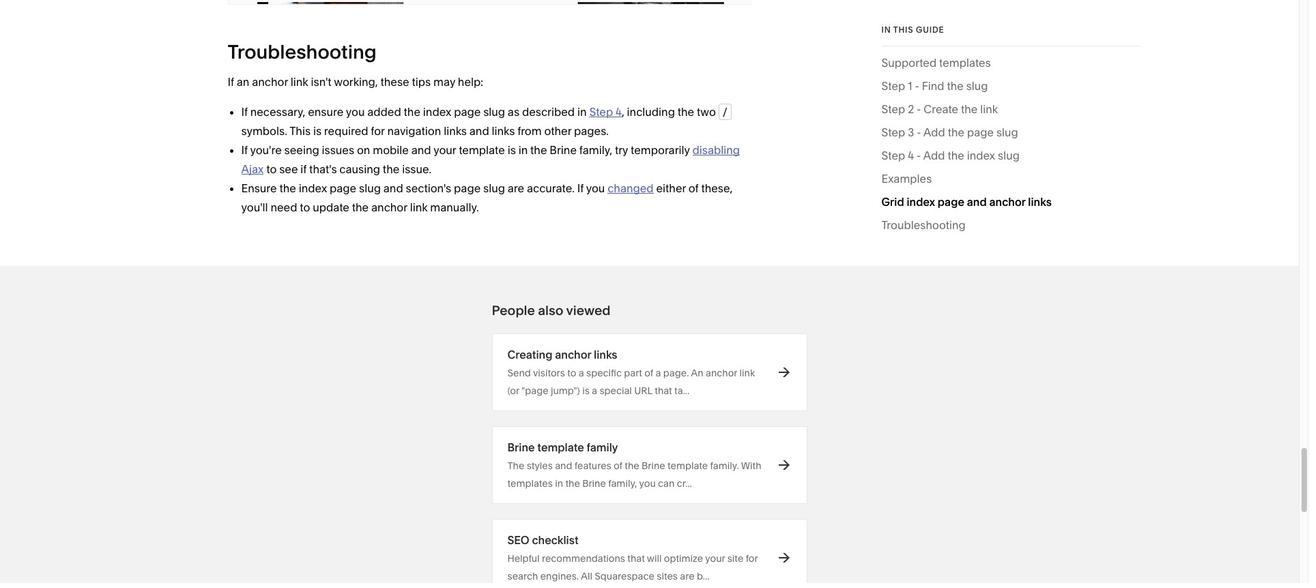 Task type: locate. For each thing, give the bounding box(es) containing it.
you left changed
[[586, 182, 605, 195]]

these
[[381, 75, 409, 89]]

you left can
[[639, 478, 656, 490]]

to left see
[[266, 162, 277, 176]]

may
[[433, 75, 455, 89]]

1 vertical spatial add
[[923, 149, 945, 162]]

0 horizontal spatial for
[[371, 124, 385, 138]]

brine up can
[[642, 460, 665, 472]]

you inside if necessary, ensure you added the index page slug as described in step 4 , including the two / symbols. this is required for navigation links and links from other pages.
[[346, 105, 365, 119]]

of
[[689, 182, 699, 195], [645, 367, 653, 379], [614, 460, 622, 472]]

to for creating anchor links send visitors to a specific part of a page. an anchor link (or "page jump") is a special url that ta...
[[567, 367, 576, 379]]

0 horizontal spatial your
[[433, 143, 456, 157]]

other
[[544, 124, 571, 138]]

0 horizontal spatial to
[[266, 162, 277, 176]]

add
[[923, 126, 945, 139], [923, 149, 945, 162]]

in
[[881, 25, 891, 35]]

0 vertical spatial that
[[655, 385, 672, 397]]

2 horizontal spatial to
[[567, 367, 576, 379]]

for down added
[[371, 124, 385, 138]]

if inside if necessary, ensure you added the index page slug as described in step 4 , including the two / symbols. this is required for navigation links and links from other pages.
[[241, 105, 248, 119]]

of right part
[[645, 367, 653, 379]]

2 vertical spatial template
[[668, 460, 708, 472]]

disabling
[[692, 143, 740, 157]]

link
[[291, 75, 308, 89], [980, 102, 998, 116], [410, 201, 428, 214], [740, 367, 755, 379]]

for right site
[[746, 553, 758, 565]]

tips
[[412, 75, 431, 89]]

to for either of these, you'll need to update the anchor link manually.
[[300, 201, 310, 214]]

the right features
[[625, 460, 639, 472]]

and inside brine template family the styles and features of the brine template family. with templates in the brine family, you can cr...
[[555, 460, 572, 472]]

create
[[924, 102, 958, 116]]

either
[[656, 182, 686, 195]]

template up styles
[[537, 441, 584, 455]]

1 horizontal spatial for
[[746, 553, 758, 565]]

0 horizontal spatial you
[[346, 105, 365, 119]]

if necessary, ensure you added the index page slug as described in step 4 , including the two / symbols. this is required for navigation links and links from other pages.
[[241, 105, 727, 138]]

step for step 3 - add the page slug
[[881, 126, 905, 139]]

0 vertical spatial you
[[346, 105, 365, 119]]

0 horizontal spatial template
[[459, 143, 505, 157]]

2 vertical spatial in
[[555, 478, 563, 490]]

0 vertical spatial in
[[577, 105, 587, 119]]

templates down styles
[[507, 478, 553, 490]]

2 horizontal spatial you
[[639, 478, 656, 490]]

mobile
[[373, 143, 409, 157]]

checklist
[[532, 534, 579, 547]]

1 horizontal spatial you
[[586, 182, 605, 195]]

2 horizontal spatial a
[[656, 367, 661, 379]]

help:
[[458, 75, 483, 89]]

step up pages.
[[589, 105, 613, 119]]

2 vertical spatial you
[[639, 478, 656, 490]]

grid index page and anchor links link
[[881, 192, 1052, 216]]

1 vertical spatial 4
[[908, 149, 914, 162]]

0 vertical spatial templates
[[939, 56, 991, 70]]

1 horizontal spatial troubleshooting
[[881, 218, 966, 232]]

examples
[[881, 172, 932, 186]]

0 horizontal spatial that
[[627, 553, 645, 565]]

of right either
[[689, 182, 699, 195]]

2 horizontal spatial is
[[582, 385, 590, 397]]

as
[[508, 105, 519, 119]]

1 vertical spatial to
[[300, 201, 310, 214]]

index inside if necessary, ensure you added the index page slug as described in step 4 , including the two / symbols. this is required for navigation links and links from other pages.
[[423, 105, 451, 119]]

the down see
[[279, 182, 296, 195]]

in down from
[[518, 143, 528, 157]]

can
[[658, 478, 675, 490]]

anchor inside either of these, you'll need to update the anchor link manually.
[[371, 201, 407, 214]]

your
[[433, 143, 456, 157], [705, 553, 725, 565]]

2 vertical spatial of
[[614, 460, 622, 472]]

to see if that's causing the issue.
[[264, 162, 431, 176]]

troubleshooting up isn't
[[228, 40, 377, 63]]

you
[[346, 105, 365, 119], [586, 182, 605, 195], [639, 478, 656, 490]]

1 horizontal spatial your
[[705, 553, 725, 565]]

0 horizontal spatial 4
[[616, 105, 622, 119]]

the right update
[[352, 201, 369, 214]]

0 horizontal spatial templates
[[507, 478, 553, 490]]

a
[[579, 367, 584, 379], [656, 367, 661, 379], [592, 385, 597, 397]]

add down step 3 - add the page slug 'link'
[[923, 149, 945, 162]]

of down family
[[614, 460, 622, 472]]

cr...
[[677, 478, 692, 490]]

1 horizontal spatial are
[[680, 571, 695, 583]]

styles
[[527, 460, 553, 472]]

1 horizontal spatial 4
[[908, 149, 914, 162]]

in inside brine template family the styles and features of the brine template family. with templates in the brine family, you can cr...
[[555, 478, 563, 490]]

from
[[517, 124, 542, 138]]

index up navigation
[[423, 105, 451, 119]]

0 vertical spatial troubleshooting
[[228, 40, 377, 63]]

links
[[444, 124, 467, 138], [492, 124, 515, 138], [1028, 195, 1052, 209], [594, 348, 617, 362]]

link inside creating anchor links send visitors to a specific part of a page. an anchor link (or "page jump") is a special url that ta...
[[740, 367, 755, 379]]

slug left as
[[483, 105, 505, 119]]

specific
[[586, 367, 622, 379]]

brine template family the styles and features of the brine template family. with templates in the brine family, you can cr...
[[507, 441, 761, 490]]

1 horizontal spatial in
[[555, 478, 563, 490]]

template
[[459, 143, 505, 157], [537, 441, 584, 455], [668, 460, 708, 472]]

and
[[469, 124, 489, 138], [411, 143, 431, 157], [383, 182, 403, 195], [967, 195, 987, 209], [555, 460, 572, 472]]

link up "step 3 - add the page slug"
[[980, 102, 998, 116]]

family, inside brine template family the styles and features of the brine template family. with templates in the brine family, you can cr...
[[608, 478, 637, 490]]

if up ajax
[[241, 143, 248, 157]]

index down step 3 - add the page slug 'link'
[[967, 149, 995, 162]]

example of anchor link behavior in a grid index page. image
[[228, 0, 751, 5]]

1 vertical spatial family,
[[608, 478, 637, 490]]

0 vertical spatial your
[[433, 143, 456, 157]]

0 vertical spatial add
[[923, 126, 945, 139]]

step inside step 1 - find the slug link
[[881, 79, 905, 93]]

issue.
[[402, 162, 431, 176]]

0 horizontal spatial troubleshooting
[[228, 40, 377, 63]]

0 vertical spatial of
[[689, 182, 699, 195]]

4 left including
[[616, 105, 622, 119]]

that left will
[[627, 553, 645, 565]]

the inside either of these, you'll need to update the anchor link manually.
[[352, 201, 369, 214]]

a down specific
[[592, 385, 597, 397]]

0 vertical spatial for
[[371, 124, 385, 138]]

your inside seo checklist helpful recommendations that will optimize your site for search engines. all squarespace sites are b...
[[705, 553, 725, 565]]

in up checklist
[[555, 478, 563, 490]]

- inside 'link'
[[917, 126, 921, 139]]

url
[[634, 385, 652, 397]]

"page
[[522, 385, 548, 397]]

if left an
[[228, 75, 234, 89]]

add inside 'link'
[[923, 126, 945, 139]]

disabling ajax
[[241, 143, 740, 176]]

4 down 3
[[908, 149, 914, 162]]

step 3 - add the page slug
[[881, 126, 1018, 139]]

is right this
[[313, 124, 321, 138]]

1 vertical spatial for
[[746, 553, 758, 565]]

an
[[691, 367, 703, 379]]

in up pages.
[[577, 105, 587, 119]]

1 vertical spatial template
[[537, 441, 584, 455]]

accurate.
[[527, 182, 575, 195]]

if up symbols.
[[241, 105, 248, 119]]

step left 1
[[881, 79, 905, 93]]

slug
[[966, 79, 988, 93], [483, 105, 505, 119], [996, 126, 1018, 139], [998, 149, 1020, 162], [359, 182, 381, 195], [483, 182, 505, 195]]

1 horizontal spatial that
[[655, 385, 672, 397]]

supported templates link
[[881, 53, 991, 76]]

if
[[301, 162, 307, 176]]

brine down features
[[582, 478, 606, 490]]

step inside step 2 - create the link link
[[881, 102, 905, 116]]

troubleshooting link
[[881, 216, 966, 239]]

step left 3
[[881, 126, 905, 139]]

1 vertical spatial of
[[645, 367, 653, 379]]

0 vertical spatial is
[[313, 124, 321, 138]]

supported
[[881, 56, 937, 70]]

1 vertical spatial templates
[[507, 478, 553, 490]]

a left specific
[[579, 367, 584, 379]]

step 1 - find the slug
[[881, 79, 988, 93]]

recommendations
[[542, 553, 625, 565]]

of inside either of these, you'll need to update the anchor link manually.
[[689, 182, 699, 195]]

page up step 4 - add the index slug
[[967, 126, 994, 139]]

1 vertical spatial your
[[705, 553, 725, 565]]

isn't
[[311, 75, 331, 89]]

2 horizontal spatial in
[[577, 105, 587, 119]]

the
[[947, 79, 964, 93], [961, 102, 978, 116], [404, 105, 420, 119], [678, 105, 694, 119], [948, 126, 964, 139], [530, 143, 547, 157], [948, 149, 964, 162], [383, 162, 399, 176], [279, 182, 296, 195], [352, 201, 369, 214], [625, 460, 639, 472], [565, 478, 580, 490]]

0 vertical spatial to
[[266, 162, 277, 176]]

- right 1
[[915, 79, 919, 93]]

that left ta...
[[655, 385, 672, 397]]

troubleshooting down grid
[[881, 218, 966, 232]]

template down if necessary, ensure you added the index page slug as described in step 4 , including the two / symbols. this is required for navigation links and links from other pages.
[[459, 143, 505, 157]]

step 1 - find the slug link
[[881, 76, 988, 100]]

0 vertical spatial are
[[508, 182, 524, 195]]

family, down features
[[608, 478, 637, 490]]

slug up step 2 - create the link
[[966, 79, 988, 93]]

page down help:
[[454, 105, 481, 119]]

step inside step 3 - add the page slug 'link'
[[881, 126, 905, 139]]

your down navigation
[[433, 143, 456, 157]]

and down issue.
[[383, 182, 403, 195]]

2 vertical spatial to
[[567, 367, 576, 379]]

in
[[577, 105, 587, 119], [518, 143, 528, 157], [555, 478, 563, 490]]

to right need
[[300, 201, 310, 214]]

0 horizontal spatial of
[[614, 460, 622, 472]]

required
[[324, 124, 368, 138]]

1 vertical spatial you
[[586, 182, 605, 195]]

if
[[228, 75, 234, 89], [241, 105, 248, 119], [241, 143, 248, 157], [577, 182, 584, 195]]

- up examples
[[917, 149, 921, 162]]

engines.
[[540, 571, 579, 583]]

a left page.
[[656, 367, 661, 379]]

the up step 4 - add the index slug
[[948, 126, 964, 139]]

templates inside brine template family the styles and features of the brine template family. with templates in the brine family, you can cr...
[[507, 478, 553, 490]]

link down section's
[[410, 201, 428, 214]]

index up troubleshooting link
[[907, 195, 935, 209]]

the right find
[[947, 79, 964, 93]]

slug up step 4 - add the index slug
[[996, 126, 1018, 139]]

1 horizontal spatial is
[[508, 143, 516, 157]]

seo
[[507, 534, 529, 547]]

manually.
[[430, 201, 479, 214]]

1 vertical spatial that
[[627, 553, 645, 565]]

these,
[[701, 182, 733, 195]]

page inside if necessary, ensure you added the index page slug as described in step 4 , including the two / symbols. this is required for navigation links and links from other pages.
[[454, 105, 481, 119]]

the inside 'link'
[[948, 126, 964, 139]]

is down as
[[508, 143, 516, 157]]

- right 2
[[917, 102, 921, 116]]

link right an
[[740, 367, 755, 379]]

template up cr...
[[668, 460, 708, 472]]

slug inside 'link'
[[996, 126, 1018, 139]]

step up examples
[[881, 149, 905, 162]]

to inside either of these, you'll need to update the anchor link manually.
[[300, 201, 310, 214]]

templates
[[939, 56, 991, 70], [507, 478, 553, 490]]

link left isn't
[[291, 75, 308, 89]]

1 horizontal spatial templates
[[939, 56, 991, 70]]

to inside creating anchor links send visitors to a specific part of a page. an anchor link (or "page jump") is a special url that ta...
[[567, 367, 576, 379]]

1 horizontal spatial to
[[300, 201, 310, 214]]

/
[[723, 105, 727, 119]]

are
[[508, 182, 524, 195], [680, 571, 695, 583]]

1 vertical spatial in
[[518, 143, 528, 157]]

site
[[727, 553, 743, 565]]

that
[[655, 385, 672, 397], [627, 553, 645, 565]]

your left site
[[705, 553, 725, 565]]

is right jump")
[[582, 385, 590, 397]]

step left 2
[[881, 102, 905, 116]]

page up troubleshooting link
[[938, 195, 964, 209]]

are left b...
[[680, 571, 695, 583]]

sites
[[657, 571, 678, 583]]

anchor
[[252, 75, 288, 89], [989, 195, 1026, 209], [371, 201, 407, 214], [555, 348, 591, 362], [706, 367, 737, 379]]

jump")
[[551, 385, 580, 397]]

- right 3
[[917, 126, 921, 139]]

supported templates
[[881, 56, 991, 70]]

step inside step 4 - add the index slug link
[[881, 149, 905, 162]]

and up the if you're seeing issues on mobile and your template is in the brine family, try temporarily
[[469, 124, 489, 138]]

step 3 - add the page slug link
[[881, 123, 1018, 146]]

page
[[454, 105, 481, 119], [967, 126, 994, 139], [330, 182, 356, 195], [454, 182, 481, 195], [938, 195, 964, 209]]

1 horizontal spatial of
[[645, 367, 653, 379]]

0 horizontal spatial is
[[313, 124, 321, 138]]

family, down pages.
[[579, 143, 612, 157]]

0 vertical spatial template
[[459, 143, 505, 157]]

you up required on the top left of the page
[[346, 105, 365, 119]]

to up jump")
[[567, 367, 576, 379]]

2 vertical spatial is
[[582, 385, 590, 397]]

0 horizontal spatial in
[[518, 143, 528, 157]]

is
[[313, 124, 321, 138], [508, 143, 516, 157], [582, 385, 590, 397]]

1 vertical spatial are
[[680, 571, 695, 583]]

and right styles
[[555, 460, 572, 472]]

0 vertical spatial 4
[[616, 105, 622, 119]]

1 vertical spatial troubleshooting
[[881, 218, 966, 232]]

send
[[507, 367, 531, 379]]

two
[[697, 105, 716, 119]]

add down step 2 - create the link link
[[923, 126, 945, 139]]

are left accurate.
[[508, 182, 524, 195]]

navigation
[[387, 124, 441, 138]]

2 horizontal spatial of
[[689, 182, 699, 195]]

templates up step 1 - find the slug
[[939, 56, 991, 70]]



Task type: describe. For each thing, give the bounding box(es) containing it.
will
[[647, 553, 662, 565]]

for inside if necessary, ensure you added the index page slug as described in step 4 , including the two / symbols. this is required for navigation links and links from other pages.
[[371, 124, 385, 138]]

creating
[[507, 348, 552, 362]]

people
[[492, 303, 535, 319]]

causing
[[339, 162, 380, 176]]

links inside creating anchor links send visitors to a specific part of a page. an anchor link (or "page jump") is a special url that ta...
[[594, 348, 617, 362]]

the down step 3 - add the page slug 'link'
[[948, 149, 964, 162]]

for inside seo checklist helpful recommendations that will optimize your site for search engines. all squarespace sites are b...
[[746, 553, 758, 565]]

this
[[893, 25, 914, 35]]

in this guide
[[881, 25, 944, 35]]

page inside grid index page and anchor links link
[[938, 195, 964, 209]]

examples link
[[881, 169, 932, 192]]

helpful
[[507, 553, 540, 565]]

1
[[908, 79, 912, 93]]

if for if necessary, ensure you added the index page slug as described in step 4 , including the two / symbols. this is required for navigation links and links from other pages.
[[241, 105, 248, 119]]

ensure
[[308, 105, 343, 119]]

see
[[279, 162, 298, 176]]

ensure
[[241, 182, 277, 195]]

brine up the the
[[507, 441, 535, 455]]

including
[[627, 105, 675, 119]]

grid index page and anchor links
[[881, 195, 1052, 209]]

all
[[581, 571, 592, 583]]

part
[[624, 367, 642, 379]]

(or
[[507, 385, 519, 397]]

you inside brine template family the styles and features of the brine template family. with templates in the brine family, you can cr...
[[639, 478, 656, 490]]

- for 3
[[917, 126, 921, 139]]

that inside creating anchor links send visitors to a specific part of a page. an anchor link (or "page jump") is a special url that ta...
[[655, 385, 672, 397]]

step for step 1 - find the slug
[[881, 79, 905, 93]]

the down mobile
[[383, 162, 399, 176]]

working,
[[334, 75, 378, 89]]

step for step 4 - add the index slug
[[881, 149, 905, 162]]

your for and
[[433, 143, 456, 157]]

page up "manually."
[[454, 182, 481, 195]]

step for step 2 - create the link
[[881, 102, 905, 116]]

page down the to see if that's causing the issue.
[[330, 182, 356, 195]]

the right create
[[961, 102, 978, 116]]

that's
[[309, 162, 337, 176]]

1 vertical spatial is
[[508, 143, 516, 157]]

section's
[[406, 182, 451, 195]]

step 4 - add the index slug
[[881, 149, 1020, 162]]

with
[[741, 460, 761, 472]]

are inside seo checklist helpful recommendations that will optimize your site for search engines. all squarespace sites are b...
[[680, 571, 695, 583]]

squarespace
[[595, 571, 654, 583]]

and down step 4 - add the index slug link
[[967, 195, 987, 209]]

0 horizontal spatial a
[[579, 367, 584, 379]]

guide
[[916, 25, 944, 35]]

optimize
[[664, 553, 703, 565]]

- for 2
[[917, 102, 921, 116]]

ta...
[[674, 385, 689, 397]]

find
[[922, 79, 944, 93]]

and inside if necessary, ensure you added the index page slug as described in step 4 , including the two / symbols. this is required for navigation links and links from other pages.
[[469, 124, 489, 138]]

search
[[507, 571, 538, 583]]

on
[[357, 143, 370, 157]]

changed
[[608, 182, 654, 195]]

brine down other
[[550, 143, 577, 157]]

the down features
[[565, 478, 580, 490]]

the down from
[[530, 143, 547, 157]]

that inside seo checklist helpful recommendations that will optimize your site for search engines. all squarespace sites are b...
[[627, 553, 645, 565]]

slug down the disabling ajax link
[[483, 182, 505, 195]]

changed link
[[608, 182, 654, 195]]

in inside if necessary, ensure you added the index page slug as described in step 4 , including the two / symbols. this is required for navigation links and links from other pages.
[[577, 105, 587, 119]]

4 inside if necessary, ensure you added the index page slug as described in step 4 , including the two / symbols. this is required for navigation links and links from other pages.
[[616, 105, 622, 119]]

you'll
[[241, 201, 268, 214]]

- for 1
[[915, 79, 919, 93]]

pages.
[[574, 124, 609, 138]]

if you're seeing issues on mobile and your template is in the brine family, try temporarily
[[241, 143, 692, 157]]

1 horizontal spatial template
[[537, 441, 584, 455]]

slug inside if necessary, ensure you added the index page slug as described in step 4 , including the two / symbols. this is required for navigation links and links from other pages.
[[483, 105, 505, 119]]

described
[[522, 105, 575, 119]]

ajax
[[241, 162, 264, 176]]

necessary,
[[250, 105, 305, 119]]

viewed
[[566, 303, 611, 319]]

,
[[622, 105, 624, 119]]

grid
[[881, 195, 904, 209]]

update
[[313, 201, 349, 214]]

if for if you're seeing issues on mobile and your template is in the brine family, try temporarily
[[241, 143, 248, 157]]

1 horizontal spatial a
[[592, 385, 597, 397]]

4 inside step 4 - add the index slug link
[[908, 149, 914, 162]]

temporarily
[[631, 143, 690, 157]]

features
[[575, 460, 611, 472]]

disabling ajax link
[[241, 143, 740, 176]]

link inside either of these, you'll need to update the anchor link manually.
[[410, 201, 428, 214]]

step 2 - create the link link
[[881, 100, 998, 123]]

b...
[[697, 571, 709, 583]]

of inside creating anchor links send visitors to a specific part of a page. an anchor link (or "page jump") is a special url that ta...
[[645, 367, 653, 379]]

- for 4
[[917, 149, 921, 162]]

add for 3
[[923, 126, 945, 139]]

index down if
[[299, 182, 327, 195]]

is inside if necessary, ensure you added the index page slug as described in step 4 , including the two / symbols. this is required for navigation links and links from other pages.
[[313, 124, 321, 138]]

add for 4
[[923, 149, 945, 162]]

of inside brine template family the styles and features of the brine template family. with templates in the brine family, you can cr...
[[614, 460, 622, 472]]

also
[[538, 303, 563, 319]]

if for if an anchor link isn't working, these tips may help:
[[228, 75, 234, 89]]

0 vertical spatial family,
[[579, 143, 612, 157]]

try
[[615, 143, 628, 157]]

need
[[271, 201, 297, 214]]

0 horizontal spatial are
[[508, 182, 524, 195]]

step inside if necessary, ensure you added the index page slug as described in step 4 , including the two / symbols. this is required for navigation links and links from other pages.
[[589, 105, 613, 119]]

added
[[367, 105, 401, 119]]

family
[[587, 441, 618, 455]]

if right accurate.
[[577, 182, 584, 195]]

page inside 'link'
[[967, 126, 994, 139]]

visitors
[[533, 367, 565, 379]]

page.
[[663, 367, 689, 379]]

slug down the causing
[[359, 182, 381, 195]]

the left two
[[678, 105, 694, 119]]

and up issue.
[[411, 143, 431, 157]]

family.
[[710, 460, 739, 472]]

2
[[908, 102, 914, 116]]

your for optimize
[[705, 553, 725, 565]]

special
[[600, 385, 632, 397]]

if an anchor link isn't working, these tips may help:
[[228, 75, 483, 89]]

this
[[289, 124, 311, 138]]

the
[[507, 460, 524, 472]]

people also viewed
[[492, 303, 611, 319]]

slug down step 3 - add the page slug 'link'
[[998, 149, 1020, 162]]

an
[[237, 75, 249, 89]]

ensure the index page slug and section's page slug are accurate. if you changed
[[241, 182, 654, 195]]

step 4 link
[[589, 105, 622, 119]]

2 horizontal spatial template
[[668, 460, 708, 472]]

the up navigation
[[404, 105, 420, 119]]

either of these, you'll need to update the anchor link manually.
[[241, 182, 733, 214]]

is inside creating anchor links send visitors to a specific part of a page. an anchor link (or "page jump") is a special url that ta...
[[582, 385, 590, 397]]



Task type: vqa. For each thing, say whether or not it's contained in the screenshot.
LOGIN link
no



